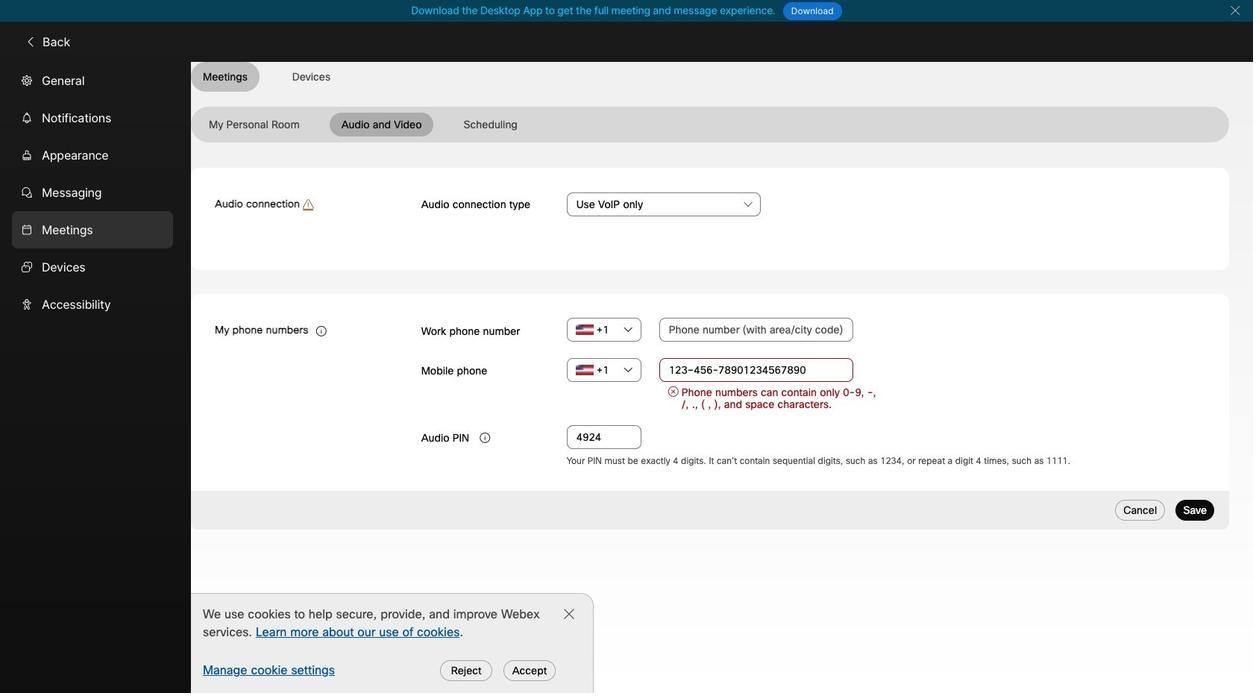 Task type: vqa. For each thing, say whether or not it's contained in the screenshot.
second list item from the bottom of the page
no



Task type: locate. For each thing, give the bounding box(es) containing it.
wrapper image inside accessibility tab
[[21, 298, 33, 310]]

wrapper image
[[21, 112, 33, 124], [21, 149, 33, 161], [21, 186, 33, 198]]

settings navigation
[[0, 62, 191, 693]]

appearance tab
[[12, 136, 173, 174]]

wrapper image inside the notifications tab
[[21, 112, 33, 124]]

wrapper image for devices tab
[[21, 261, 33, 273]]

3 wrapper image from the top
[[21, 186, 33, 198]]

2 wrapper image from the top
[[21, 149, 33, 161]]

devices tab
[[12, 248, 173, 285]]

wrapper image inside general tab
[[21, 74, 33, 86]]

0 vertical spatial wrapper image
[[21, 112, 33, 124]]

2 vertical spatial wrapper image
[[21, 186, 33, 198]]

wrapper image inside meetings tab
[[21, 224, 33, 235]]

wrapper image for general tab at the top left of page
[[21, 74, 33, 86]]

general tab
[[12, 62, 173, 99]]

wrapper image inside "messaging" tab
[[21, 186, 33, 198]]

wrapper image inside "appearance" tab
[[21, 149, 33, 161]]

cancel_16 image
[[1230, 4, 1241, 16]]

wrapper image inside devices tab
[[21, 261, 33, 273]]

1 vertical spatial wrapper image
[[21, 149, 33, 161]]

wrapper image for "messaging" tab
[[21, 186, 33, 198]]

1 wrapper image from the top
[[21, 112, 33, 124]]

wrapper image
[[25, 36, 37, 48], [21, 74, 33, 86], [21, 224, 33, 235], [21, 261, 33, 273], [21, 298, 33, 310]]



Task type: describe. For each thing, give the bounding box(es) containing it.
accessibility tab
[[12, 285, 173, 323]]

messaging tab
[[12, 174, 173, 211]]

wrapper image for "appearance" tab
[[21, 149, 33, 161]]

notifications tab
[[12, 99, 173, 136]]

wrapper image for accessibility tab
[[21, 298, 33, 310]]

meetings tab
[[12, 211, 173, 248]]

wrapper image for the notifications tab at top left
[[21, 112, 33, 124]]

wrapper image for meetings tab
[[21, 224, 33, 235]]



